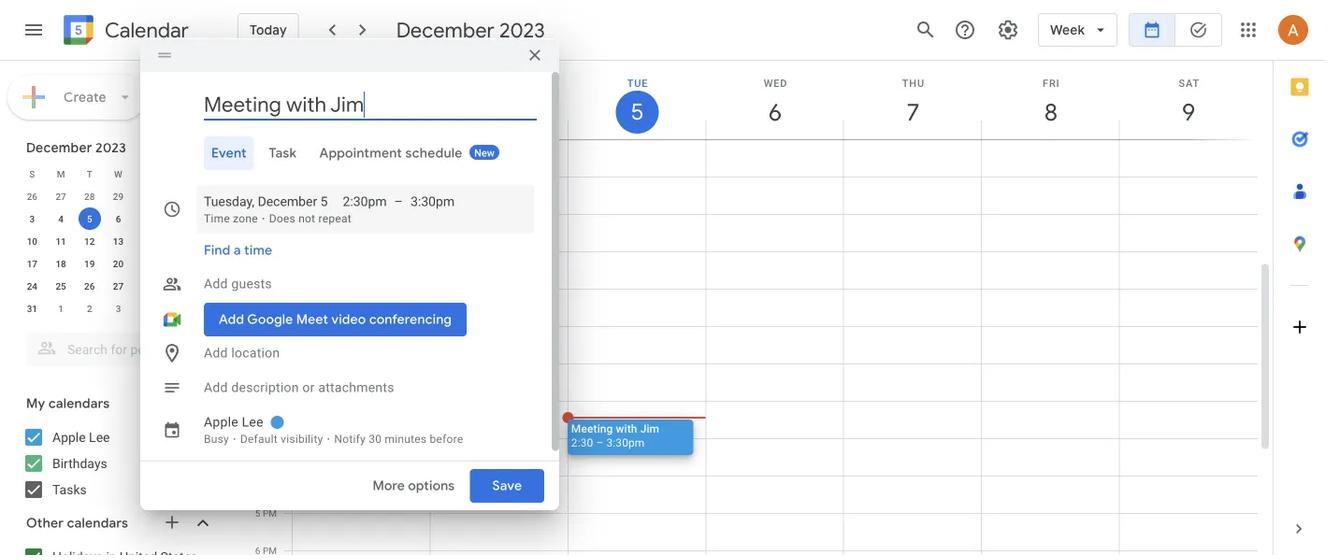 Task type: locate. For each thing, give the bounding box(es) containing it.
0 vertical spatial 11
[[56, 236, 66, 247]]

january 5 element
[[165, 298, 187, 320]]

30
[[142, 191, 152, 202], [199, 281, 210, 292], [369, 433, 382, 446]]

8 link
[[1030, 91, 1073, 134]]

2 add from the top
[[204, 346, 228, 361]]

1 vertical spatial 28
[[142, 281, 152, 292]]

0 vertical spatial 2023
[[500, 17, 545, 43]]

add down 23 element on the top left of the page
[[204, 277, 228, 292]]

17 element
[[21, 253, 43, 275]]

0 vertical spatial add
[[204, 277, 228, 292]]

1 horizontal spatial 6
[[202, 303, 207, 314]]

29 down w on the top left of page
[[113, 191, 124, 202]]

tab list
[[1274, 61, 1326, 503], [155, 137, 537, 170]]

1 vertical spatial add
[[204, 346, 228, 361]]

0 horizontal spatial 11
[[56, 236, 66, 247]]

apple lee up busy
[[204, 415, 264, 430]]

9 inside 'row'
[[202, 213, 207, 225]]

0 horizontal spatial 30
[[142, 191, 152, 202]]

notify 30 minutes before
[[334, 433, 464, 446]]

0 horizontal spatial apple
[[52, 430, 86, 445]]

11
[[56, 236, 66, 247], [250, 284, 260, 295]]

am for 9 am
[[263, 209, 277, 220]]

7 row from the top
[[18, 298, 219, 320]]

26 down 19
[[84, 281, 95, 292]]

5 down 'tue' in the left of the page
[[630, 97, 643, 127]]

2 vertical spatial 30
[[369, 433, 382, 446]]

0 horizontal spatial 8
[[173, 213, 178, 225]]

add
[[204, 277, 228, 292], [204, 346, 228, 361], [204, 380, 228, 396]]

12
[[84, 236, 95, 247], [250, 321, 261, 332]]

1 inside grid
[[255, 358, 261, 370]]

2 horizontal spatial 1
[[255, 358, 261, 370]]

sat
[[1179, 77, 1200, 89]]

None search field
[[0, 326, 232, 367]]

1 vertical spatial december
[[26, 139, 92, 156]]

1 vertical spatial 6
[[116, 213, 121, 225]]

1 vertical spatial 30
[[199, 281, 210, 292]]

9 down sat
[[1182, 97, 1195, 128]]

5 for 5 pm
[[255, 508, 261, 519]]

0 vertical spatial 7
[[906, 97, 919, 128]]

minutes
[[385, 433, 427, 446]]

apple inside my calendars "list"
[[52, 430, 86, 445]]

24 element
[[21, 275, 43, 298]]

9 am
[[255, 209, 277, 220]]

other
[[26, 516, 64, 532]]

1 pm from the top
[[263, 321, 277, 332]]

5 down default
[[255, 508, 261, 519]]

5 cell
[[75, 208, 104, 230]]

3 down the november 26 element
[[29, 213, 35, 225]]

add left location
[[204, 346, 228, 361]]

9 left does
[[255, 209, 260, 220]]

5 row from the top
[[18, 253, 219, 275]]

apple up birthdays
[[52, 430, 86, 445]]

0 vertical spatial 30
[[142, 191, 152, 202]]

7 down thu
[[906, 97, 919, 128]]

26 for the november 26 element
[[27, 191, 37, 202]]

pm for 12 pm
[[263, 321, 277, 332]]

27 up "4"
[[56, 191, 66, 202]]

0 horizontal spatial 10
[[27, 236, 37, 247]]

s
[[29, 168, 35, 180], [202, 168, 207, 180]]

1 vertical spatial 7
[[255, 134, 260, 145]]

23 element
[[193, 253, 216, 275]]

calendars
[[49, 396, 110, 413], [67, 516, 128, 532]]

27 for november 27 element
[[56, 191, 66, 202]]

1 horizontal spatial 27
[[113, 281, 124, 292]]

6 down november 29 element
[[116, 213, 121, 225]]

8 down fri
[[1044, 97, 1057, 128]]

3 am from the top
[[263, 246, 277, 257]]

add for add location
[[204, 346, 228, 361]]

task
[[269, 145, 297, 162]]

28 element
[[136, 275, 158, 298]]

1 down 25 element
[[58, 303, 64, 314]]

– inside meeting with jim 2:30 – 3:30pm
[[596, 436, 604, 450]]

2 inside grid
[[255, 396, 261, 407]]

0 vertical spatial 1
[[173, 191, 178, 202]]

row
[[18, 163, 219, 185], [18, 185, 219, 208], [18, 208, 219, 230], [18, 230, 219, 253], [18, 253, 219, 275], [18, 275, 219, 298], [18, 298, 219, 320]]

0 vertical spatial 3:30pm
[[411, 194, 455, 210]]

6 inside "element"
[[202, 303, 207, 314]]

0 vertical spatial 6
[[768, 97, 781, 128]]

2 inside january 2 element
[[87, 303, 92, 314]]

30 for november 30 element
[[142, 191, 152, 202]]

lee inside my calendars "list"
[[89, 430, 110, 445]]

2 down the 26 element
[[87, 303, 92, 314]]

0 horizontal spatial tab list
[[155, 137, 537, 170]]

january 6 element
[[193, 298, 216, 320]]

5 column header
[[568, 61, 707, 139]]

1 right november 30 element
[[173, 191, 178, 202]]

column header up new element
[[430, 61, 569, 139]]

1 vertical spatial 8
[[173, 213, 178, 225]]

thu
[[903, 77, 925, 89]]

before
[[430, 433, 464, 446]]

4 pm from the top
[[263, 433, 277, 444]]

5 pm from the top
[[263, 508, 277, 519]]

wed
[[764, 77, 788, 89]]

3 inside grid
[[255, 433, 261, 444]]

november 28 element
[[78, 185, 101, 208]]

1 horizontal spatial december
[[258, 194, 317, 210]]

5 for january 5 element
[[173, 303, 178, 314]]

27 for 27 element
[[113, 281, 124, 292]]

thursday column header
[[133, 163, 161, 185]]

apple up busy
[[204, 415, 239, 430]]

thu 7
[[903, 77, 925, 128]]

not
[[299, 212, 316, 226]]

10 right a
[[250, 246, 260, 257]]

29
[[113, 191, 124, 202], [170, 281, 181, 292]]

6 inside wed 6
[[768, 97, 781, 128]]

other calendars
[[26, 516, 128, 532]]

2 horizontal spatial 9
[[1182, 97, 1195, 128]]

tuesday, december 5
[[204, 194, 328, 210]]

1 vertical spatial 3
[[116, 303, 121, 314]]

1 vertical spatial 11
[[250, 284, 260, 295]]

column header up appointment
[[292, 61, 431, 139]]

january 2 element
[[78, 298, 101, 320]]

28 down 21
[[142, 281, 152, 292]]

12 inside grid
[[250, 321, 261, 332]]

2 horizontal spatial 2
[[255, 396, 261, 407]]

10 up 17
[[27, 236, 37, 247]]

1 vertical spatial 2
[[87, 303, 92, 314]]

column header
[[292, 61, 431, 139], [430, 61, 569, 139]]

10 inside row group
[[27, 236, 37, 247]]

find a time button
[[196, 234, 280, 268]]

2 vertical spatial 2
[[255, 396, 261, 407]]

1 vertical spatial calendars
[[67, 516, 128, 532]]

1 vertical spatial 26
[[84, 281, 95, 292]]

1 vertical spatial 29
[[170, 281, 181, 292]]

2 up 3 pm
[[255, 396, 261, 407]]

0 vertical spatial 12
[[84, 236, 95, 247]]

fri 8
[[1043, 77, 1061, 128]]

11 element
[[50, 230, 72, 253]]

2 vertical spatial 6
[[202, 303, 207, 314]]

13 element
[[107, 230, 130, 253]]

0 horizontal spatial –
[[394, 194, 403, 210]]

10 inside grid
[[250, 246, 260, 257]]

17
[[27, 258, 37, 269]]

calendars inside my calendars dropdown button
[[49, 396, 110, 413]]

1 am from the top
[[263, 134, 277, 145]]

2 horizontal spatial 3
[[255, 433, 261, 444]]

task_alt
[[1190, 21, 1208, 39]]

0 vertical spatial calendars
[[49, 396, 110, 413]]

to element
[[394, 193, 403, 211]]

0 horizontal spatial december 2023
[[26, 139, 126, 156]]

1 horizontal spatial –
[[596, 436, 604, 450]]

pm left visibility
[[263, 433, 277, 444]]

0 vertical spatial 28
[[84, 191, 95, 202]]

12 inside 'row'
[[84, 236, 95, 247]]

13
[[113, 236, 124, 247]]

2 horizontal spatial 6
[[768, 97, 781, 128]]

t
[[87, 168, 92, 180]]

create button
[[7, 75, 146, 120]]

0 horizontal spatial 1
[[58, 303, 64, 314]]

1 add from the top
[[204, 277, 228, 292]]

1 vertical spatial 27
[[113, 281, 124, 292]]

30 right notify
[[369, 433, 382, 446]]

0 horizontal spatial december
[[26, 139, 92, 156]]

2 vertical spatial add
[[204, 380, 228, 396]]

2 vertical spatial 1
[[255, 358, 261, 370]]

row containing 26
[[18, 185, 219, 208]]

8 right 7 element
[[173, 213, 178, 225]]

week
[[1051, 22, 1085, 38]]

pm for 2 pm
[[263, 396, 277, 407]]

3 add from the top
[[204, 380, 228, 396]]

tasks
[[52, 482, 87, 498]]

0 horizontal spatial lee
[[89, 430, 110, 445]]

1 vertical spatial 3:30pm
[[607, 436, 645, 450]]

appointment schedule
[[319, 145, 463, 162]]

2 vertical spatial 3
[[255, 433, 261, 444]]

12 up 19
[[84, 236, 95, 247]]

grid containing 6
[[240, 61, 1273, 556]]

task_alt button
[[1176, 7, 1223, 52]]

3:30pm right to element
[[411, 194, 455, 210]]

0 vertical spatial 26
[[27, 191, 37, 202]]

pm up description
[[263, 358, 277, 370]]

– right 2:30pm at the left top of the page
[[394, 194, 403, 210]]

calendars down tasks
[[67, 516, 128, 532]]

0 horizontal spatial 28
[[84, 191, 95, 202]]

2023
[[500, 17, 545, 43], [96, 139, 126, 156]]

0 horizontal spatial 2023
[[96, 139, 126, 156]]

1 for 1 pm
[[255, 358, 261, 370]]

30 down 23 at the left top
[[199, 281, 210, 292]]

10
[[27, 236, 37, 247], [250, 246, 260, 257]]

1 vertical spatial 2023
[[96, 139, 126, 156]]

1 horizontal spatial 12
[[250, 321, 261, 332]]

today
[[250, 22, 287, 38]]

3 down 27 element
[[116, 303, 121, 314]]

calendars for my calendars
[[49, 396, 110, 413]]

0 horizontal spatial 9
[[202, 213, 207, 225]]

10 for 10
[[27, 236, 37, 247]]

apple
[[204, 415, 239, 430], [52, 430, 86, 445]]

calendars for other calendars
[[67, 516, 128, 532]]

3
[[29, 213, 35, 225], [116, 303, 121, 314], [255, 433, 261, 444]]

28 up 5, today element
[[84, 191, 95, 202]]

2 horizontal spatial december
[[396, 17, 495, 43]]

pm for 1 pm
[[263, 358, 277, 370]]

1
[[173, 191, 178, 202], [58, 303, 64, 314], [255, 358, 261, 370]]

28
[[84, 191, 95, 202], [142, 281, 152, 292]]

26 left november 27 element
[[27, 191, 37, 202]]

lee
[[242, 415, 264, 430], [89, 430, 110, 445]]

0 vertical spatial 2
[[202, 191, 207, 202]]

row containing s
[[18, 163, 219, 185]]

pm for 3 pm
[[263, 433, 277, 444]]

lee up birthdays
[[89, 430, 110, 445]]

5 inside cell
[[87, 213, 92, 225]]

3 pm from the top
[[263, 396, 277, 407]]

31 element
[[21, 298, 43, 320]]

1 vertical spatial –
[[596, 436, 604, 450]]

1 pm
[[255, 358, 277, 370]]

row containing 3
[[18, 208, 219, 230]]

7 inside thu 7
[[906, 97, 919, 128]]

3 for 3 pm
[[255, 433, 261, 444]]

1 horizontal spatial 10
[[250, 246, 260, 257]]

1 horizontal spatial 26
[[84, 281, 95, 292]]

attachments
[[318, 380, 395, 396]]

11 am
[[250, 284, 277, 295]]

january 1 element
[[50, 298, 72, 320]]

0 vertical spatial 29
[[113, 191, 124, 202]]

11 for 11 am
[[250, 284, 260, 295]]

calendars inside other calendars dropdown button
[[67, 516, 128, 532]]

2 row from the top
[[18, 185, 219, 208]]

– down meeting
[[596, 436, 604, 450]]

1 horizontal spatial 9
[[255, 209, 260, 220]]

pm up 3 pm
[[263, 396, 277, 407]]

1 horizontal spatial 2023
[[500, 17, 545, 43]]

3 row from the top
[[18, 208, 219, 230]]

1 horizontal spatial 30
[[199, 281, 210, 292]]

27 down the 20
[[113, 281, 124, 292]]

0 horizontal spatial 26
[[27, 191, 37, 202]]

5 down 29 element
[[173, 303, 178, 314]]

25
[[56, 281, 66, 292]]

1 horizontal spatial 2
[[202, 191, 207, 202]]

1 horizontal spatial 7
[[906, 97, 919, 128]]

pm up location
[[263, 321, 277, 332]]

1 s from the left
[[29, 168, 35, 180]]

1 horizontal spatial 11
[[250, 284, 260, 295]]

tue
[[628, 77, 649, 89]]

s up tuesday,
[[202, 168, 207, 180]]

row containing 31
[[18, 298, 219, 320]]

4 am from the top
[[263, 284, 277, 295]]

29 up january 5 element
[[170, 281, 181, 292]]

am for 11 am
[[263, 284, 277, 295]]

0 vertical spatial december 2023
[[396, 17, 545, 43]]

apple lee up birthdays
[[52, 430, 110, 445]]

0 horizontal spatial apple lee
[[52, 430, 110, 445]]

lee up default
[[242, 415, 264, 430]]

7 left 08
[[255, 134, 260, 145]]

5 up '12' element
[[87, 213, 92, 225]]

2 am from the top
[[263, 209, 277, 220]]

5 up repeat
[[321, 194, 328, 210]]

0 vertical spatial 8
[[1044, 97, 1057, 128]]

0 horizontal spatial s
[[29, 168, 35, 180]]

6 down wed
[[768, 97, 781, 128]]

6 down 30 element
[[202, 303, 207, 314]]

1 horizontal spatial 28
[[142, 281, 152, 292]]

meeting
[[572, 422, 613, 436]]

1 horizontal spatial tab list
[[1274, 61, 1326, 503]]

1 row from the top
[[18, 163, 219, 185]]

12 pm
[[250, 321, 277, 332]]

1 up description
[[255, 358, 261, 370]]

11 inside 'row'
[[56, 236, 66, 247]]

26
[[27, 191, 37, 202], [84, 281, 95, 292]]

5
[[630, 97, 643, 127], [321, 194, 328, 210], [87, 213, 92, 225], [173, 303, 178, 314], [255, 508, 261, 519]]

11 inside grid
[[250, 284, 260, 295]]

7 am
[[255, 134, 277, 145]]

11 up 18
[[56, 236, 66, 247]]

november 26 element
[[21, 185, 43, 208]]

9
[[1182, 97, 1195, 128], [255, 209, 260, 220], [202, 213, 207, 225]]

calendar heading
[[101, 17, 189, 44]]

add inside the add guests dropdown button
[[204, 277, 228, 292]]

3:30pm down with
[[607, 436, 645, 450]]

9 up 16 element
[[202, 213, 207, 225]]

1 horizontal spatial 29
[[170, 281, 181, 292]]

row containing 17
[[18, 253, 219, 275]]

am for 10 am
[[263, 246, 277, 257]]

1 horizontal spatial 3
[[116, 303, 121, 314]]

calendars right my
[[49, 396, 110, 413]]

0 horizontal spatial 27
[[56, 191, 66, 202]]

7 column header
[[844, 61, 983, 139]]

23
[[199, 258, 210, 269]]

s up the november 26 element
[[29, 168, 35, 180]]

add down add location
[[204, 380, 228, 396]]

0 vertical spatial 27
[[56, 191, 66, 202]]

add for add guests
[[204, 277, 228, 292]]

3 down the 2 pm
[[255, 433, 261, 444]]

1 horizontal spatial s
[[202, 168, 207, 180]]

4 row from the top
[[18, 230, 219, 253]]

2 up time
[[202, 191, 207, 202]]

pm down default
[[263, 508, 277, 519]]

december 2023
[[396, 17, 545, 43], [26, 139, 126, 156]]

row group
[[18, 185, 219, 320]]

1 horizontal spatial 8
[[1044, 97, 1057, 128]]

0 horizontal spatial 7
[[255, 134, 260, 145]]

2 pm from the top
[[263, 358, 277, 370]]

0 vertical spatial december
[[396, 17, 495, 43]]

9 column header
[[1120, 61, 1258, 139]]

18 element
[[50, 253, 72, 275]]

november 30 element
[[136, 185, 158, 208]]

calendar
[[105, 17, 189, 44]]

2:30pm – 3:30pm
[[343, 194, 455, 210]]

1 vertical spatial 1
[[58, 303, 64, 314]]

0 horizontal spatial 2
[[87, 303, 92, 314]]

0 horizontal spatial 29
[[113, 191, 124, 202]]

grid
[[240, 61, 1273, 556]]

tab list containing event
[[155, 137, 537, 170]]

6 row from the top
[[18, 275, 219, 298]]

30 element
[[193, 275, 216, 298]]

11 down 10 am
[[250, 284, 260, 295]]

12 up location
[[250, 321, 261, 332]]

5 inside tue 5
[[630, 97, 643, 127]]

30 up 7 element
[[142, 191, 152, 202]]

my calendars button
[[4, 389, 232, 419]]

1 vertical spatial 12
[[250, 321, 261, 332]]

0 horizontal spatial 12
[[84, 236, 95, 247]]



Task type: describe. For each thing, give the bounding box(es) containing it.
10 element
[[21, 230, 43, 253]]

2 column header from the left
[[430, 61, 569, 139]]

14
[[142, 236, 152, 247]]

25 element
[[50, 275, 72, 298]]

jim
[[641, 422, 660, 436]]

29 for november 29 element
[[113, 191, 124, 202]]

2:30pm
[[343, 194, 387, 210]]

2 s from the left
[[202, 168, 207, 180]]

2 vertical spatial december
[[258, 194, 317, 210]]

gmt-08
[[245, 124, 277, 136]]

notify
[[334, 433, 366, 446]]

28 for november 28 element on the top of page
[[84, 191, 95, 202]]

location
[[231, 346, 280, 361]]

date_range button
[[1129, 7, 1176, 52]]

3:30pm inside meeting with jim 2:30 – 3:30pm
[[607, 436, 645, 450]]

add other calendars image
[[163, 514, 182, 532]]

add description or attachments
[[204, 380, 395, 396]]

2 horizontal spatial 30
[[369, 433, 382, 446]]

task button
[[262, 137, 304, 170]]

other calendars button
[[4, 509, 232, 539]]

today button
[[238, 7, 299, 52]]

new element
[[470, 145, 500, 160]]

default
[[240, 433, 278, 446]]

date_range
[[1143, 21, 1162, 39]]

1 vertical spatial december 2023
[[26, 139, 126, 156]]

29 element
[[165, 275, 187, 298]]

my
[[26, 396, 45, 413]]

3 pm
[[255, 433, 277, 444]]

5 for 5, today element
[[87, 213, 92, 225]]

Add title text field
[[204, 91, 537, 119]]

1 horizontal spatial december 2023
[[396, 17, 545, 43]]

20 element
[[107, 253, 130, 275]]

create
[[64, 89, 107, 106]]

time
[[244, 242, 273, 259]]

my calendars list
[[4, 423, 232, 505]]

m
[[57, 168, 65, 180]]

6 link
[[754, 91, 797, 134]]

14 element
[[136, 230, 158, 253]]

0 vertical spatial 3
[[29, 213, 35, 225]]

26 element
[[78, 275, 101, 298]]

add for add description or attachments
[[204, 380, 228, 396]]

3 for 'january 3' element
[[116, 303, 121, 314]]

1 horizontal spatial lee
[[242, 415, 264, 430]]

busy
[[204, 433, 229, 446]]

calendar element
[[60, 11, 189, 52]]

0 horizontal spatial 6
[[116, 213, 121, 225]]

november 27 element
[[50, 185, 72, 208]]

1 for january 1 element at the left bottom
[[58, 303, 64, 314]]

with
[[616, 422, 638, 436]]

appointment
[[319, 145, 402, 162]]

does
[[269, 212, 296, 226]]

18
[[56, 258, 66, 269]]

tuesday,
[[204, 194, 255, 210]]

am for 7 am
[[263, 134, 277, 145]]

row containing 10
[[18, 230, 219, 253]]

2:30
[[572, 436, 594, 450]]

1 column header from the left
[[292, 61, 431, 139]]

2 pm
[[255, 396, 277, 407]]

11 for 11
[[56, 236, 66, 247]]

add guests button
[[196, 268, 537, 301]]

december 2023 grid
[[18, 163, 219, 320]]

schedule
[[406, 145, 463, 162]]

description
[[231, 380, 299, 396]]

apple lee inside my calendars "list"
[[52, 430, 110, 445]]

08
[[266, 124, 277, 136]]

fri
[[1043, 77, 1061, 89]]

sat 9
[[1179, 77, 1200, 128]]

9 link
[[1168, 91, 1211, 134]]

9 for 9 am
[[255, 209, 260, 220]]

12 element
[[78, 230, 101, 253]]

30 for 30 element
[[199, 281, 210, 292]]

a
[[234, 242, 241, 259]]

or
[[303, 380, 315, 396]]

2 for 2 pm
[[255, 396, 261, 407]]

21
[[142, 258, 152, 269]]

find
[[204, 242, 231, 259]]

8 column header
[[982, 61, 1121, 139]]

4
[[58, 213, 64, 225]]

january 4 element
[[136, 298, 158, 320]]

tue 5
[[628, 77, 649, 127]]

settings menu image
[[998, 19, 1020, 41]]

row group containing 26
[[18, 185, 219, 320]]

9 inside sat 9
[[1182, 97, 1195, 128]]

time
[[204, 212, 230, 226]]

10 am
[[250, 246, 277, 257]]

1 horizontal spatial apple
[[204, 415, 239, 430]]

does not repeat
[[269, 212, 352, 226]]

7 link
[[892, 91, 935, 134]]

28 for 28 element
[[142, 281, 152, 292]]

26 for the 26 element
[[84, 281, 95, 292]]

7 element
[[136, 208, 158, 230]]

2 for january 2 element
[[87, 303, 92, 314]]

12 for 12 pm
[[250, 321, 261, 332]]

19
[[84, 258, 95, 269]]

repeat
[[319, 212, 352, 226]]

my calendars
[[26, 396, 110, 413]]

5 pm
[[255, 508, 277, 519]]

november 29 element
[[107, 185, 130, 208]]

0 vertical spatial –
[[394, 194, 403, 210]]

add guests
[[204, 277, 272, 292]]

21 element
[[136, 253, 158, 275]]

27 element
[[107, 275, 130, 298]]

row containing 24
[[18, 275, 219, 298]]

main drawer image
[[22, 19, 45, 41]]

Search for people text field
[[37, 333, 202, 367]]

default visibility
[[240, 433, 323, 446]]

5, today element
[[78, 208, 101, 230]]

16 element
[[193, 230, 216, 253]]

10 for 10 am
[[250, 246, 260, 257]]

add location
[[204, 346, 280, 361]]

new
[[474, 147, 495, 159]]

24
[[27, 281, 37, 292]]

8 inside fri 8
[[1044, 97, 1057, 128]]

20
[[113, 258, 124, 269]]

visibility
[[281, 433, 323, 446]]

6 column header
[[706, 61, 845, 139]]

19 element
[[78, 253, 101, 275]]

9 for 9
[[202, 213, 207, 225]]

january 3 element
[[107, 298, 130, 320]]

event
[[211, 145, 247, 162]]

1 horizontal spatial 1
[[173, 191, 178, 202]]

31
[[27, 303, 37, 314]]

find a time
[[204, 242, 273, 259]]

zone
[[233, 212, 258, 226]]

12 for 12
[[84, 236, 95, 247]]

29 for 29 element
[[170, 281, 181, 292]]

w
[[114, 168, 122, 180]]

8 inside row group
[[173, 213, 178, 225]]

wed 6
[[764, 77, 788, 128]]

1 horizontal spatial apple lee
[[204, 415, 264, 430]]

time zone
[[204, 212, 258, 226]]

gmt-
[[245, 124, 266, 136]]

pm for 5 pm
[[263, 508, 277, 519]]

event button
[[204, 137, 254, 170]]



Task type: vqa. For each thing, say whether or not it's contained in the screenshot.


